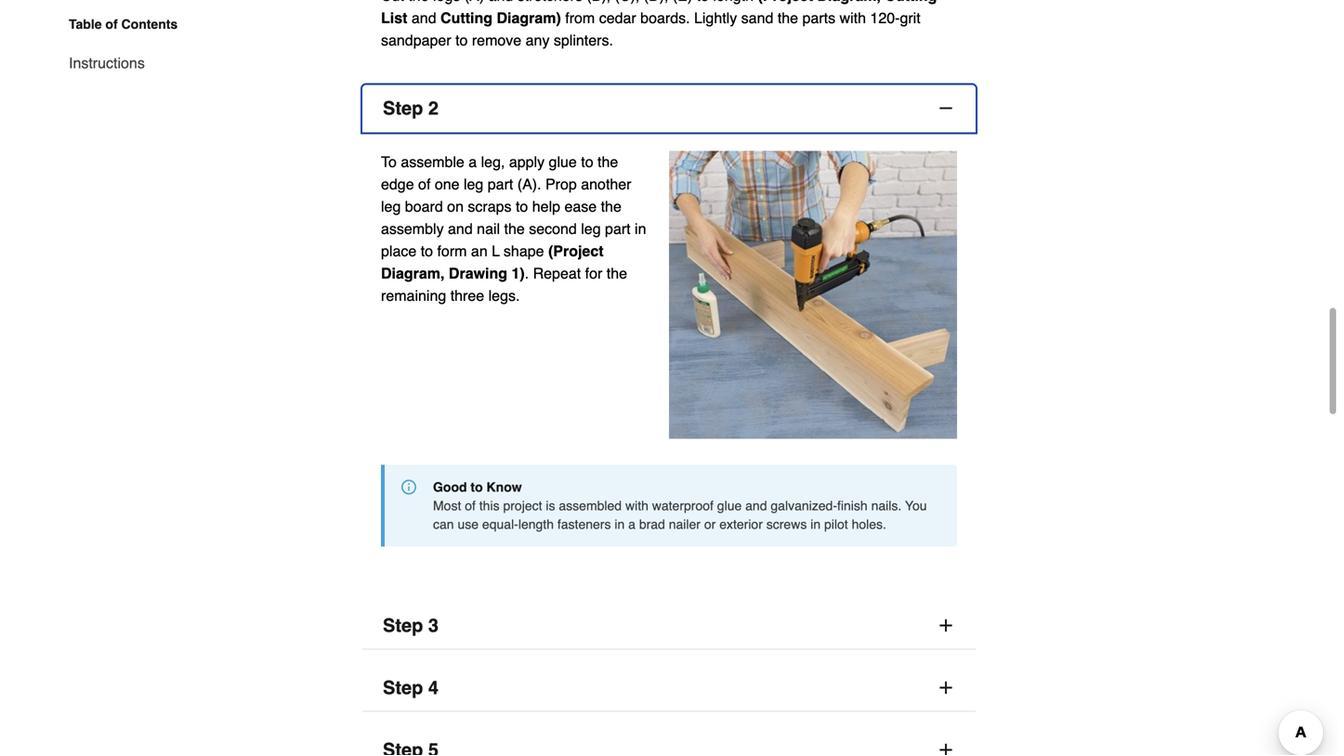 Task type: locate. For each thing, give the bounding box(es) containing it.
cutting up remove
[[441, 9, 493, 26]]

list
[[381, 9, 408, 26]]

the right sand at the right of page
[[778, 9, 799, 26]]

(project for cutting
[[758, 0, 814, 4]]

know
[[487, 480, 522, 495]]

equal-
[[483, 517, 519, 532]]

plus image up plus image
[[937, 617, 956, 635]]

0 vertical spatial leg
[[464, 176, 484, 193]]

to left form
[[421, 243, 433, 260]]

glue inside good to know most of this project is assembled with waterproof glue and galvanized-finish nails. you can use equal-length fasteners in a brad nailer or exterior screws in pilot holes.
[[718, 499, 742, 514]]

1 vertical spatial of
[[418, 176, 431, 193]]

step 3 button
[[363, 603, 976, 650]]

0 vertical spatial plus image
[[937, 617, 956, 635]]

with left 120-
[[840, 9, 867, 26]]

1 horizontal spatial (project
[[758, 0, 814, 4]]

good to know most of this project is assembled with waterproof glue and galvanized-finish nails. you can use equal-length fasteners in a brad nailer or exterior screws in pilot holes.
[[433, 480, 928, 532]]

scraps
[[468, 198, 512, 215]]

cutting up grit
[[886, 0, 938, 4]]

can
[[433, 517, 454, 532]]

brad
[[640, 517, 666, 532]]

0 vertical spatial with
[[840, 9, 867, 26]]

in right second
[[635, 220, 647, 237]]

in inside to assemble a leg, apply glue to the edge of one leg part (a). prop another leg board on scraps to help ease the assembly and nail the second leg part in place to form an l shape
[[635, 220, 647, 237]]

assembly
[[381, 220, 444, 237]]

with
[[840, 9, 867, 26], [626, 499, 649, 514]]

galvanized-
[[771, 499, 838, 514]]

(project diagram, drawing 1)
[[381, 243, 604, 282]]

step for step 2
[[383, 98, 423, 119]]

part down leg,
[[488, 176, 514, 193]]

0 horizontal spatial a
[[469, 153, 477, 171]]

1 horizontal spatial cutting
[[886, 0, 938, 4]]

plus image
[[937, 617, 956, 635], [937, 741, 956, 756]]

a inside to assemble a leg, apply glue to the edge of one leg part (a). prop another leg board on scraps to help ease the assembly and nail the second leg part in place to form an l shape
[[469, 153, 477, 171]]

(project up sand at the right of page
[[758, 0, 814, 4]]

leg
[[464, 176, 484, 193], [381, 198, 401, 215], [581, 220, 601, 237]]

diagram, inside (project diagram, drawing 1)
[[381, 265, 445, 282]]

0 vertical spatial diagram,
[[818, 0, 881, 4]]

1 vertical spatial with
[[626, 499, 649, 514]]

(project inside (project diagram, drawing 1)
[[549, 243, 604, 260]]

grit
[[900, 9, 921, 26]]

is
[[546, 499, 556, 514]]

with up brad
[[626, 499, 649, 514]]

and up exterior
[[746, 499, 768, 514]]

1 vertical spatial glue
[[718, 499, 742, 514]]

0 vertical spatial part
[[488, 176, 514, 193]]

0 vertical spatial cutting
[[886, 0, 938, 4]]

1 vertical spatial (project
[[549, 243, 604, 260]]

(project
[[758, 0, 814, 4], [549, 243, 604, 260]]

waterproof
[[653, 499, 714, 514]]

diagram, inside (project diagram, cutting list
[[818, 0, 881, 4]]

2 step from the top
[[383, 615, 423, 637]]

2 vertical spatial of
[[465, 499, 476, 514]]

plus image down plus image
[[937, 741, 956, 756]]

0 vertical spatial a
[[469, 153, 477, 171]]

2 vertical spatial leg
[[581, 220, 601, 237]]

step 2 button
[[363, 85, 976, 132]]

1 horizontal spatial with
[[840, 9, 867, 26]]

a woman using scrap wood to position leg pieces for assembly with wood glue and a bostitch nailer. image
[[669, 151, 958, 439]]

a inside good to know most of this project is assembled with waterproof glue and galvanized-finish nails. you can use equal-length fasteners in a brad nailer or exterior screws in pilot holes.
[[629, 517, 636, 532]]

glue up prop
[[549, 153, 577, 171]]

on
[[447, 198, 464, 215]]

holes.
[[852, 517, 887, 532]]

to down and cutting diagram)
[[456, 31, 468, 49]]

3 step from the top
[[383, 678, 423, 699]]

with inside good to know most of this project is assembled with waterproof glue and galvanized-finish nails. you can use equal-length fasteners in a brad nailer or exterior screws in pilot holes.
[[626, 499, 649, 514]]

nailer
[[669, 517, 701, 532]]

contents
[[121, 17, 178, 32]]

three
[[451, 287, 485, 304]]

step
[[383, 98, 423, 119], [383, 615, 423, 637], [383, 678, 423, 699]]

another
[[581, 176, 632, 193]]

to up this
[[471, 480, 483, 495]]

shape
[[504, 243, 544, 260]]

a left leg,
[[469, 153, 477, 171]]

0 vertical spatial step
[[383, 98, 423, 119]]

step for step 3
[[383, 615, 423, 637]]

the inside . repeat for the remaining three legs.
[[607, 265, 628, 282]]

and up sandpaper
[[412, 9, 437, 26]]

table of contents
[[69, 17, 178, 32]]

0 horizontal spatial with
[[626, 499, 649, 514]]

1 vertical spatial diagram,
[[381, 265, 445, 282]]

0 horizontal spatial diagram,
[[381, 265, 445, 282]]

1 horizontal spatial a
[[629, 517, 636, 532]]

1 horizontal spatial glue
[[718, 499, 742, 514]]

you
[[906, 499, 928, 514]]

help
[[533, 198, 561, 215]]

1 step from the top
[[383, 98, 423, 119]]

1 plus image from the top
[[937, 617, 956, 635]]

2 horizontal spatial of
[[465, 499, 476, 514]]

nails.
[[872, 499, 902, 514]]

2 vertical spatial step
[[383, 678, 423, 699]]

1 vertical spatial plus image
[[937, 741, 956, 756]]

glue
[[549, 153, 577, 171], [718, 499, 742, 514]]

diagram,
[[818, 0, 881, 4], [381, 265, 445, 282]]

diagram)
[[497, 9, 561, 26]]

of inside to assemble a leg, apply glue to the edge of one leg part (a). prop another leg board on scraps to help ease the assembly and nail the second leg part in place to form an l shape
[[418, 176, 431, 193]]

0 horizontal spatial (project
[[549, 243, 604, 260]]

diagram, up parts
[[818, 0, 881, 4]]

in left brad
[[615, 517, 625, 532]]

to
[[456, 31, 468, 49], [581, 153, 594, 171], [516, 198, 528, 215], [421, 243, 433, 260], [471, 480, 483, 495]]

step left 4
[[383, 678, 423, 699]]

1 horizontal spatial and
[[448, 220, 473, 237]]

step left 2
[[383, 98, 423, 119]]

. repeat for the remaining three legs.
[[381, 265, 628, 304]]

l
[[492, 243, 500, 260]]

3
[[429, 615, 439, 637]]

the
[[778, 9, 799, 26], [598, 153, 619, 171], [601, 198, 622, 215], [504, 220, 525, 237], [607, 265, 628, 282]]

2 vertical spatial and
[[746, 499, 768, 514]]

from
[[566, 9, 595, 26]]

diagram, up remaining
[[381, 265, 445, 282]]

the right the for
[[607, 265, 628, 282]]

1 vertical spatial leg
[[381, 198, 401, 215]]

project
[[503, 499, 543, 514]]

cutting
[[886, 0, 938, 4], [441, 9, 493, 26]]

step left "3"
[[383, 615, 423, 637]]

a
[[469, 153, 477, 171], [629, 517, 636, 532]]

and
[[412, 9, 437, 26], [448, 220, 473, 237], [746, 499, 768, 514]]

0 horizontal spatial glue
[[549, 153, 577, 171]]

legs.
[[489, 287, 520, 304]]

leg right "one"
[[464, 176, 484, 193]]

step 4 button
[[363, 665, 976, 713]]

in
[[635, 220, 647, 237], [615, 517, 625, 532], [811, 517, 821, 532]]

0 vertical spatial of
[[105, 17, 118, 32]]

an
[[471, 243, 488, 260]]

of up board
[[418, 176, 431, 193]]

(project up the for
[[549, 243, 604, 260]]

0 vertical spatial and
[[412, 9, 437, 26]]

screws
[[767, 517, 807, 532]]

leg down "edge"
[[381, 198, 401, 215]]

nail
[[477, 220, 500, 237]]

to
[[381, 153, 397, 171]]

to inside good to know most of this project is assembled with waterproof glue and galvanized-finish nails. you can use equal-length fasteners in a brad nailer or exterior screws in pilot holes.
[[471, 480, 483, 495]]

1 horizontal spatial of
[[418, 176, 431, 193]]

.
[[525, 265, 529, 282]]

2 horizontal spatial and
[[746, 499, 768, 514]]

1 vertical spatial and
[[448, 220, 473, 237]]

remove
[[472, 31, 522, 49]]

1 vertical spatial step
[[383, 615, 423, 637]]

sand
[[742, 9, 774, 26]]

edge
[[381, 176, 414, 193]]

1 horizontal spatial diagram,
[[818, 0, 881, 4]]

0 vertical spatial glue
[[549, 153, 577, 171]]

parts
[[803, 9, 836, 26]]

0 horizontal spatial of
[[105, 17, 118, 32]]

2 horizontal spatial leg
[[581, 220, 601, 237]]

of up use
[[465, 499, 476, 514]]

of
[[105, 17, 118, 32], [418, 176, 431, 193], [465, 499, 476, 514]]

and down on
[[448, 220, 473, 237]]

step 3
[[383, 615, 439, 637]]

0 horizontal spatial leg
[[381, 198, 401, 215]]

0 vertical spatial (project
[[758, 0, 814, 4]]

prop
[[546, 176, 577, 193]]

1 horizontal spatial in
[[635, 220, 647, 237]]

part down the another
[[605, 220, 631, 237]]

1 vertical spatial a
[[629, 517, 636, 532]]

of right table
[[105, 17, 118, 32]]

part
[[488, 176, 514, 193], [605, 220, 631, 237]]

to inside from cedar boards. lightly sand the parts with 120-grit sandpaper to remove any splinters.
[[456, 31, 468, 49]]

1 vertical spatial cutting
[[441, 9, 493, 26]]

leg down ease at top
[[581, 220, 601, 237]]

glue up exterior
[[718, 499, 742, 514]]

exterior
[[720, 517, 763, 532]]

in left pilot
[[811, 517, 821, 532]]

a left brad
[[629, 517, 636, 532]]

1 vertical spatial part
[[605, 220, 631, 237]]

2 horizontal spatial in
[[811, 517, 821, 532]]

for
[[585, 265, 603, 282]]

(project inside (project diagram, cutting list
[[758, 0, 814, 4]]



Task type: vqa. For each thing, say whether or not it's contained in the screenshot.
Compare BUTTON
no



Task type: describe. For each thing, give the bounding box(es) containing it.
board
[[405, 198, 443, 215]]

2
[[429, 98, 439, 119]]

the inside from cedar boards. lightly sand the parts with 120-grit sandpaper to remove any splinters.
[[778, 9, 799, 26]]

or
[[705, 517, 716, 532]]

(project diagram, cutting list
[[381, 0, 938, 26]]

assemble
[[401, 153, 465, 171]]

120-
[[871, 9, 900, 26]]

2 plus image from the top
[[937, 741, 956, 756]]

form
[[437, 243, 467, 260]]

remaining
[[381, 287, 447, 304]]

from cedar boards. lightly sand the parts with 120-grit sandpaper to remove any splinters.
[[381, 9, 921, 49]]

step for step 4
[[383, 678, 423, 699]]

table of contents element
[[54, 15, 178, 74]]

step 4
[[383, 678, 439, 699]]

4
[[429, 678, 439, 699]]

to assemble a leg, apply glue to the edge of one leg part (a). prop another leg board on scraps to help ease the assembly and nail the second leg part in place to form an l shape
[[381, 153, 647, 260]]

plus image inside step 3 button
[[937, 617, 956, 635]]

to up the another
[[581, 153, 594, 171]]

cutting inside (project diagram, cutting list
[[886, 0, 938, 4]]

1)
[[512, 265, 525, 282]]

and inside good to know most of this project is assembled with waterproof glue and galvanized-finish nails. you can use equal-length fasteners in a brad nailer or exterior screws in pilot holes.
[[746, 499, 768, 514]]

boards.
[[641, 9, 690, 26]]

diagram, for drawing
[[381, 265, 445, 282]]

one
[[435, 176, 460, 193]]

lightly
[[695, 9, 738, 26]]

of inside good to know most of this project is assembled with waterproof glue and galvanized-finish nails. you can use equal-length fasteners in a brad nailer or exterior screws in pilot holes.
[[465, 499, 476, 514]]

repeat
[[533, 265, 581, 282]]

0 horizontal spatial cutting
[[441, 9, 493, 26]]

plus image
[[937, 679, 956, 698]]

assembled
[[559, 499, 622, 514]]

diagram, for cutting
[[818, 0, 881, 4]]

(project for drawing
[[549, 243, 604, 260]]

to down (a).
[[516, 198, 528, 215]]

length
[[519, 517, 554, 532]]

fasteners
[[558, 517, 611, 532]]

instructions link
[[69, 41, 145, 74]]

(a).
[[518, 176, 542, 193]]

splinters.
[[554, 31, 614, 49]]

minus image
[[937, 99, 956, 118]]

leg,
[[481, 153, 505, 171]]

good
[[433, 480, 467, 495]]

info image
[[402, 480, 417, 495]]

most
[[433, 499, 462, 514]]

0 horizontal spatial part
[[488, 176, 514, 193]]

of inside table of contents element
[[105, 17, 118, 32]]

the up shape
[[504, 220, 525, 237]]

use
[[458, 517, 479, 532]]

the down the another
[[601, 198, 622, 215]]

instructions
[[69, 54, 145, 72]]

and cutting diagram)
[[412, 9, 566, 26]]

drawing
[[449, 265, 508, 282]]

with inside from cedar boards. lightly sand the parts with 120-grit sandpaper to remove any splinters.
[[840, 9, 867, 26]]

pilot
[[825, 517, 849, 532]]

1 horizontal spatial leg
[[464, 176, 484, 193]]

this
[[480, 499, 500, 514]]

1 horizontal spatial part
[[605, 220, 631, 237]]

cedar
[[599, 9, 637, 26]]

finish
[[838, 499, 868, 514]]

glue inside to assemble a leg, apply glue to the edge of one leg part (a). prop another leg board on scraps to help ease the assembly and nail the second leg part in place to form an l shape
[[549, 153, 577, 171]]

step 2
[[383, 98, 439, 119]]

the up the another
[[598, 153, 619, 171]]

ease
[[565, 198, 597, 215]]

place
[[381, 243, 417, 260]]

table
[[69, 17, 102, 32]]

any
[[526, 31, 550, 49]]

second
[[529, 220, 577, 237]]

0 horizontal spatial in
[[615, 517, 625, 532]]

0 horizontal spatial and
[[412, 9, 437, 26]]

sandpaper
[[381, 31, 452, 49]]

apply
[[509, 153, 545, 171]]

and inside to assemble a leg, apply glue to the edge of one leg part (a). prop another leg board on scraps to help ease the assembly and nail the second leg part in place to form an l shape
[[448, 220, 473, 237]]



